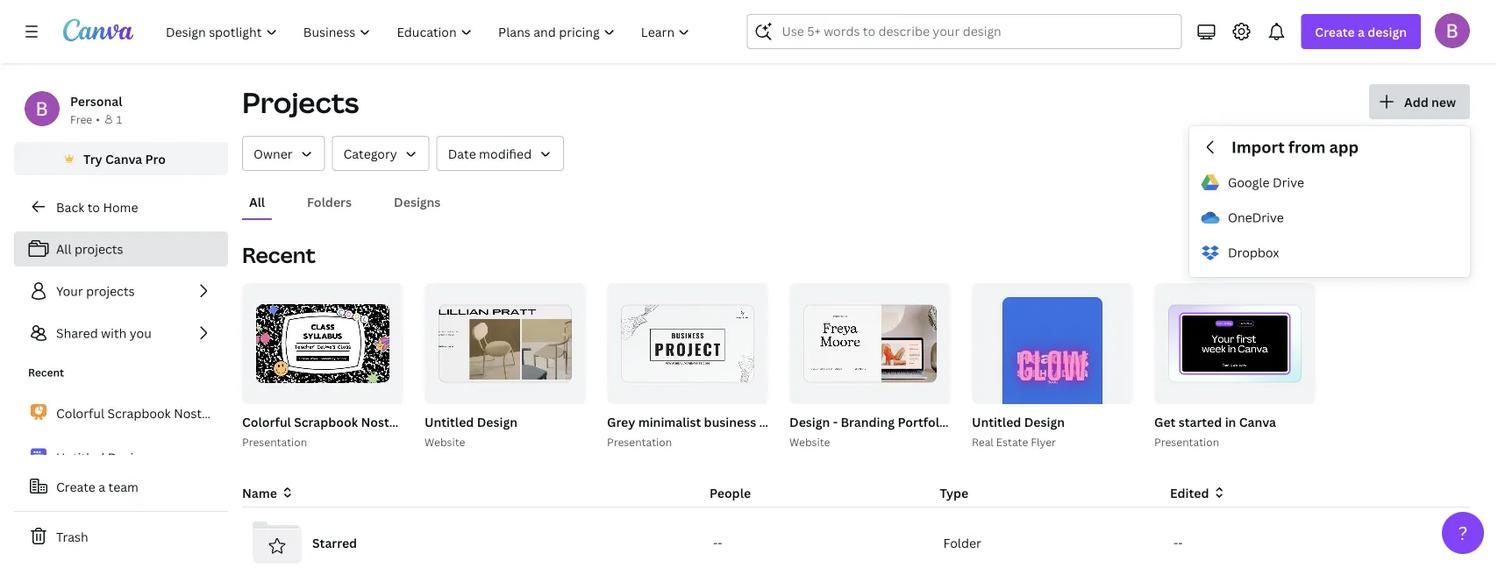 Task type: locate. For each thing, give the bounding box(es) containing it.
your projects
[[56, 283, 135, 300]]

design for untitled design
[[108, 450, 148, 466]]

import from app
[[1232, 136, 1359, 158]]

all for all
[[249, 193, 265, 210]]

1 vertical spatial all
[[56, 241, 72, 258]]

design
[[477, 414, 518, 430], [790, 414, 830, 430], [1025, 414, 1065, 430], [108, 450, 148, 466]]

1 horizontal spatial create
[[1316, 23, 1356, 40]]

2 of from the left
[[917, 384, 930, 396]]

a for team
[[99, 479, 105, 495]]

recent down shared
[[28, 365, 64, 380]]

create a design button
[[1302, 14, 1422, 49]]

a left "team"
[[99, 479, 105, 495]]

website down the 'class'
[[425, 435, 466, 449]]

create a design
[[1316, 23, 1408, 40]]

edited button
[[1171, 484, 1387, 503]]

website inside untitled design website
[[425, 435, 466, 449]]

design inside list
[[108, 450, 148, 466]]

back to home link
[[14, 190, 228, 225]]

nostalgia
[[361, 414, 417, 430]]

projects right your
[[86, 283, 135, 300]]

1 horizontal spatial all
[[249, 193, 265, 210]]

onedrive
[[1229, 209, 1285, 226]]

add new
[[1405, 93, 1457, 110]]

1 horizontal spatial --
[[1174, 535, 1183, 552]]

back
[[56, 199, 84, 215]]

1 vertical spatial canva
[[1240, 414, 1277, 430]]

of
[[553, 384, 566, 396], [917, 384, 930, 396], [1101, 384, 1114, 396], [1276, 384, 1289, 396]]

untitled design button
[[425, 412, 518, 434], [972, 412, 1065, 434]]

from
[[1289, 136, 1326, 158]]

1 vertical spatial a
[[99, 479, 105, 495]]

untitled design website
[[425, 414, 518, 449]]

1 of 2
[[1093, 384, 1122, 396]]

-- down people
[[713, 535, 723, 552]]

0 vertical spatial canva
[[105, 150, 142, 167]]

2 -- from the left
[[1174, 535, 1183, 552]]

presentation down classic
[[1155, 435, 1220, 449]]

1
[[117, 112, 122, 126], [545, 384, 550, 396], [910, 384, 915, 396], [1093, 384, 1098, 396], [1269, 384, 1274, 396]]

of left 9
[[917, 384, 930, 396]]

untitled
[[425, 414, 474, 430], [972, 414, 1022, 430], [56, 450, 105, 466]]

canva down '1 of 30' on the right bottom of page
[[1240, 414, 1277, 430]]

untitled inside list
[[56, 450, 105, 466]]

website down the project
[[790, 435, 831, 449]]

recent
[[242, 241, 316, 269], [28, 365, 64, 380]]

all inside all projects link
[[56, 241, 72, 258]]

personal
[[70, 93, 122, 109]]

in
[[1005, 414, 1016, 430], [1226, 414, 1237, 430]]

grey right education
[[607, 414, 636, 430]]

-- down edited
[[1174, 535, 1183, 552]]

0 horizontal spatial a
[[99, 479, 105, 495]]

create a team
[[56, 479, 139, 495]]

untitled for untitled design real estate flyer
[[972, 414, 1022, 430]]

projects down back to home
[[75, 241, 123, 258]]

0 vertical spatial a
[[1358, 23, 1365, 40]]

untitled for untitled design
[[56, 450, 105, 466]]

try canva pro
[[83, 150, 166, 167]]

dropbox button
[[1190, 235, 1471, 270]]

grey left black
[[1060, 414, 1088, 430]]

all
[[249, 193, 265, 210], [56, 241, 72, 258]]

0 horizontal spatial untitled design button
[[425, 412, 518, 434]]

create
[[1316, 23, 1356, 40], [56, 479, 96, 495]]

0 horizontal spatial canva
[[105, 150, 142, 167]]

started
[[1179, 414, 1223, 430]]

design inside untitled design website
[[477, 414, 518, 430]]

1 in from the left
[[1005, 414, 1016, 430]]

in inside get started in canva presentation
[[1226, 414, 1237, 430]]

presentation down minimalist
[[607, 435, 672, 449]]

of left 30
[[1276, 384, 1289, 396]]

2 horizontal spatial untitled
[[972, 414, 1022, 430]]

website up real
[[954, 414, 1002, 430]]

business
[[704, 414, 757, 430]]

drive
[[1273, 174, 1305, 191]]

all inside button
[[249, 193, 265, 210]]

•
[[96, 112, 100, 126]]

all for all projects
[[56, 241, 72, 258]]

1 horizontal spatial grey
[[1060, 414, 1088, 430]]

import
[[1232, 136, 1285, 158]]

Date modified button
[[437, 136, 564, 171]]

1 -- from the left
[[713, 535, 723, 552]]

a
[[1358, 23, 1365, 40], [99, 479, 105, 495]]

Owner button
[[242, 136, 325, 171]]

website
[[954, 414, 1002, 430], [425, 435, 466, 449], [790, 435, 831, 449]]

branding
[[841, 414, 895, 430]]

2 untitled design button from the left
[[972, 412, 1065, 434]]

presentation inside get started in canva presentation
[[1155, 435, 1220, 449]]

grey inside design - branding portfolio website in white  grey  black  light classic minimal style website
[[1060, 414, 1088, 430]]

1 vertical spatial projects
[[86, 283, 135, 300]]

0 horizontal spatial website
[[425, 435, 466, 449]]

0 horizontal spatial untitled
[[56, 450, 105, 466]]

with
[[101, 325, 127, 342]]

-
[[833, 414, 838, 430], [713, 535, 718, 552], [718, 535, 723, 552], [1174, 535, 1179, 552], [1179, 535, 1183, 552]]

recent down the all button
[[242, 241, 316, 269]]

of left 2
[[1101, 384, 1114, 396]]

team
[[108, 479, 139, 495]]

project
[[759, 414, 803, 430]]

1 horizontal spatial untitled design button
[[972, 412, 1065, 434]]

1 horizontal spatial in
[[1226, 414, 1237, 430]]

2 grey from the left
[[1060, 414, 1088, 430]]

1 of from the left
[[553, 384, 566, 396]]

create a team button
[[14, 469, 228, 505]]

a for design
[[1358, 23, 1365, 40]]

1 vertical spatial create
[[56, 479, 96, 495]]

try canva pro button
[[14, 142, 228, 176]]

None search field
[[747, 14, 1182, 49]]

trash
[[56, 529, 88, 545]]

untitled inside untitled design website
[[425, 414, 474, 430]]

0 horizontal spatial --
[[713, 535, 723, 552]]

untitled design button for untitled design website
[[425, 412, 518, 434]]

top level navigation element
[[154, 14, 705, 49]]

date
[[448, 145, 476, 162]]

0 vertical spatial all
[[249, 193, 265, 210]]

grey minimalist business project presentation button
[[607, 412, 885, 434]]

0 horizontal spatial recent
[[28, 365, 64, 380]]

2 in from the left
[[1226, 414, 1237, 430]]

of for website
[[553, 384, 566, 396]]

2 horizontal spatial website
[[954, 414, 1002, 430]]

0 vertical spatial projects
[[75, 241, 123, 258]]

minimalist
[[639, 414, 701, 430]]

in right started
[[1226, 414, 1237, 430]]

1 for website
[[545, 384, 550, 396]]

4 of from the left
[[1276, 384, 1289, 396]]

blank
[[508, 414, 542, 430]]

category
[[344, 145, 397, 162]]

grey
[[607, 414, 636, 430], [1060, 414, 1088, 430]]

free •
[[70, 112, 100, 126]]

pro
[[145, 150, 166, 167]]

1 left 30
[[1269, 384, 1274, 396]]

1 horizontal spatial recent
[[242, 241, 316, 269]]

real
[[972, 435, 994, 449]]

create down untitled design
[[56, 479, 96, 495]]

untitled inside untitled design real estate flyer
[[972, 414, 1022, 430]]

create inside button
[[56, 479, 96, 495]]

create left design
[[1316, 23, 1356, 40]]

untitled design real estate flyer
[[972, 414, 1065, 449]]

0 horizontal spatial all
[[56, 241, 72, 258]]

all up your
[[56, 241, 72, 258]]

1 horizontal spatial canva
[[1240, 414, 1277, 430]]

get started in canva button
[[1155, 412, 1277, 434]]

1 horizontal spatial a
[[1358, 23, 1365, 40]]

design inside untitled design real estate flyer
[[1025, 414, 1065, 430]]

list
[[14, 232, 228, 351]]

0 horizontal spatial create
[[56, 479, 96, 495]]

a left design
[[1358, 23, 1365, 40]]

1 left 8
[[545, 384, 550, 396]]

1 of 8
[[545, 384, 574, 396]]

0 vertical spatial create
[[1316, 23, 1356, 40]]

presentation
[[608, 414, 685, 430], [242, 435, 307, 449], [607, 435, 672, 449], [1155, 435, 1220, 449]]

0 horizontal spatial in
[[1005, 414, 1016, 430]]

presentation
[[806, 414, 882, 430]]

classic
[[1166, 414, 1207, 430]]

a inside button
[[99, 479, 105, 495]]

create inside 'dropdown button'
[[1316, 23, 1356, 40]]

modified
[[479, 145, 532, 162]]

design inside design - branding portfolio website in white  grey  black  light classic minimal style website
[[790, 414, 830, 430]]

untitled for untitled design website
[[425, 414, 474, 430]]

projects
[[75, 241, 123, 258], [86, 283, 135, 300]]

in inside design - branding portfolio website in white  grey  black  light classic minimal style website
[[1005, 414, 1016, 430]]

add
[[1405, 93, 1429, 110]]

1 horizontal spatial website
[[790, 435, 831, 449]]

a inside 'dropdown button'
[[1358, 23, 1365, 40]]

design for untitled design real estate flyer
[[1025, 414, 1065, 430]]

8
[[568, 384, 574, 396]]

1 grey from the left
[[607, 414, 636, 430]]

designs button
[[387, 185, 448, 219]]

1 of 30
[[1269, 384, 1304, 396]]

1 left 9
[[910, 384, 915, 396]]

in up estate
[[1005, 414, 1016, 430]]

untitled design button for untitled design real estate flyer
[[972, 412, 1065, 434]]

edited
[[1171, 485, 1210, 502]]

of left 8
[[553, 384, 566, 396]]

grey inside grey minimalist business project presentation presentation
[[607, 414, 636, 430]]

1 vertical spatial recent
[[28, 365, 64, 380]]

all down the owner at left top
[[249, 193, 265, 210]]

1 untitled design button from the left
[[425, 412, 518, 434]]

0 horizontal spatial grey
[[607, 414, 636, 430]]

starred
[[312, 535, 357, 552]]

1 left 2
[[1093, 384, 1098, 396]]

3 of from the left
[[1101, 384, 1114, 396]]

canva right try
[[105, 150, 142, 167]]

untitled design list
[[14, 395, 228, 569]]

1 horizontal spatial untitled
[[425, 414, 474, 430]]

design - branding portfolio website in white  grey  black  light classic minimal style button
[[790, 412, 1292, 434]]

trash link
[[14, 520, 228, 555]]



Task type: vqa. For each thing, say whether or not it's contained in the screenshot.


Task type: describe. For each thing, give the bounding box(es) containing it.
name
[[242, 485, 277, 502]]

design - branding portfolio website in white  grey  black  light classic minimal style website
[[790, 414, 1292, 449]]

name button
[[242, 484, 295, 503]]

all projects link
[[14, 232, 228, 267]]

? button
[[1443, 512, 1485, 555]]

onedrive button
[[1190, 200, 1471, 235]]

google drive
[[1229, 174, 1305, 191]]

google drive button
[[1190, 165, 1471, 200]]

create for create a team
[[56, 479, 96, 495]]

estate
[[997, 435, 1029, 449]]

colorful scrapbook nostalgia class syllabus blank education presentation button
[[242, 412, 685, 434]]

your projects link
[[14, 274, 228, 309]]

1 of 9
[[910, 384, 939, 396]]

add new button
[[1370, 84, 1471, 119]]

get
[[1155, 414, 1176, 430]]

to
[[87, 199, 100, 215]]

type
[[940, 485, 969, 502]]

new
[[1432, 93, 1457, 110]]

try
[[83, 150, 102, 167]]

design
[[1368, 23, 1408, 40]]

home
[[103, 199, 138, 215]]

class
[[420, 414, 452, 430]]

projects for your projects
[[86, 283, 135, 300]]

- inside design - branding portfolio website in white  grey  black  light classic minimal style website
[[833, 414, 838, 430]]

free
[[70, 112, 92, 126]]

folders button
[[300, 185, 359, 219]]

you
[[130, 325, 152, 342]]

folder
[[944, 535, 982, 552]]

style
[[1261, 414, 1292, 430]]

untitled design
[[56, 450, 148, 466]]

colorful
[[242, 414, 291, 430]]

flyer
[[1031, 435, 1057, 449]]

shared with you link
[[14, 316, 228, 351]]

of for branding
[[917, 384, 930, 396]]

light
[[1132, 414, 1163, 430]]

date modified
[[448, 145, 532, 162]]

bob builder image
[[1436, 13, 1471, 48]]

scrapbook
[[294, 414, 358, 430]]

minimal
[[1210, 414, 1258, 430]]

1 for real
[[1093, 384, 1098, 396]]

grey minimalist business project presentation presentation
[[607, 414, 885, 449]]

owner
[[254, 145, 293, 162]]

Category button
[[332, 136, 430, 171]]

dropbox
[[1229, 244, 1280, 261]]

google
[[1229, 174, 1270, 191]]

of for in
[[1276, 384, 1289, 396]]

education
[[545, 414, 605, 430]]

untitled design link
[[14, 439, 228, 477]]

shared
[[56, 325, 98, 342]]

presentation right education
[[608, 414, 685, 430]]

design for untitled design website
[[477, 414, 518, 430]]

back to home
[[56, 199, 138, 215]]

1 for in
[[1269, 384, 1274, 396]]

app
[[1330, 136, 1359, 158]]

portfolio
[[898, 414, 951, 430]]

30
[[1292, 384, 1304, 396]]

Search search field
[[782, 15, 1147, 48]]

projects
[[242, 83, 359, 122]]

designs
[[394, 193, 441, 210]]

2
[[1116, 384, 1122, 396]]

get started in canva presentation
[[1155, 414, 1277, 449]]

projects for all projects
[[75, 241, 123, 258]]

black
[[1094, 414, 1127, 430]]

of for real
[[1101, 384, 1114, 396]]

folders
[[307, 193, 352, 210]]

colorful scrapbook nostalgia class syllabus blank education presentation presentation
[[242, 414, 685, 449]]

all projects
[[56, 241, 123, 258]]

0 vertical spatial recent
[[242, 241, 316, 269]]

canva inside button
[[105, 150, 142, 167]]

canva inside get started in canva presentation
[[1240, 414, 1277, 430]]

list containing all projects
[[14, 232, 228, 351]]

shared with you
[[56, 325, 152, 342]]

all button
[[242, 185, 272, 219]]

9
[[933, 384, 939, 396]]

presentation inside grey minimalist business project presentation presentation
[[607, 435, 672, 449]]

people
[[710, 485, 751, 502]]

presentation down colorful
[[242, 435, 307, 449]]

1 right "•"
[[117, 112, 122, 126]]

1 for branding
[[910, 384, 915, 396]]

create for create a design
[[1316, 23, 1356, 40]]

white
[[1019, 414, 1054, 430]]

?
[[1459, 521, 1468, 546]]



